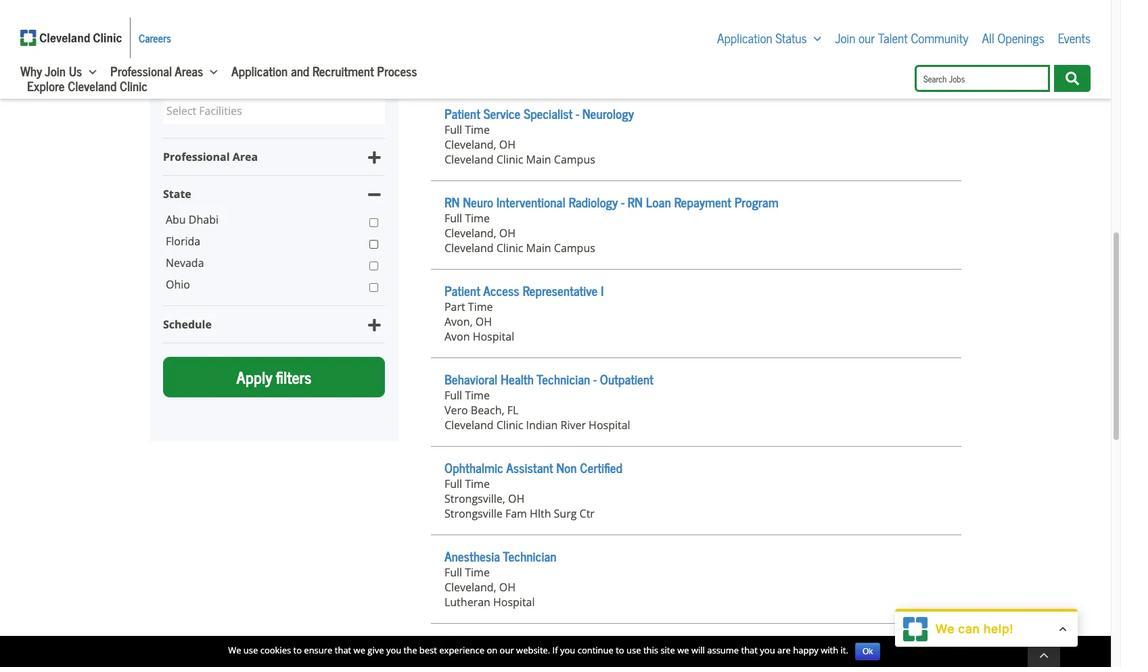 Task type: describe. For each thing, give the bounding box(es) containing it.
experience
[[439, 645, 485, 657]]

full inside behavioral health technician - outpatient full time vero beach, fl cleveland clinic indian river hospital
[[445, 388, 462, 403]]

on
[[487, 645, 498, 657]]

we can help!
[[936, 623, 1014, 637]]

continue
[[578, 645, 614, 657]]

nevada
[[166, 256, 204, 271]]

join our talent community
[[835, 27, 969, 48]]

full inside the anesthesia technician full time cleveland, oh lutheran hospital
[[445, 566, 462, 580]]

professional areas link
[[110, 60, 203, 81]]

i
[[601, 280, 604, 301]]

patient access representative i part time avon, oh avon hospital
[[445, 280, 604, 344]]

radiology
[[569, 191, 618, 212]]

surg
[[554, 507, 577, 522]]

registered nurse - outpatient medical oncology clinic link
[[445, 14, 719, 35]]

areas
[[175, 60, 203, 81]]

avon
[[445, 329, 470, 344]]

ok
[[863, 648, 873, 657]]

medical
[[598, 14, 637, 35]]

professional areas
[[110, 60, 203, 81]]

2 you from the left
[[560, 645, 575, 657]]

dhabi
[[189, 212, 219, 227]]

3 patient from the top
[[445, 635, 480, 656]]

3 you from the left
[[760, 645, 775, 657]]

status
[[776, 27, 807, 48]]

1 rn from the left
[[445, 191, 460, 212]]

neurology
[[582, 103, 634, 124]]

application for status
[[717, 27, 773, 48]]

logo image
[[903, 618, 928, 642]]

abu dhabi
[[166, 212, 219, 227]]

oncology
[[640, 14, 688, 35]]

application status link
[[717, 27, 807, 48]]

help!
[[984, 623, 1014, 637]]

3 cell from the top
[[445, 63, 948, 78]]

1 you from the left
[[386, 645, 401, 657]]

anesthesia technician link
[[445, 546, 557, 567]]

ctr
[[580, 507, 595, 522]]

time inside behavioral health technician - outpatient full time vero beach, fl cleveland clinic indian river hospital
[[465, 388, 490, 403]]

rn neuro interventional radiology - rn loan repayment program link
[[445, 191, 779, 212]]

part time cell
[[445, 300, 948, 315]]

anesthesia
[[445, 546, 500, 567]]

cleveland inside patient service specialist - neurology full time cleveland, oh cleveland clinic main campus
[[445, 152, 494, 167]]

patient for patient service specialist - neurology
[[445, 103, 480, 124]]

application and recruitment process link
[[231, 60, 417, 81]]

cleveland, inside the anesthesia technician full time cleveland, oh lutheran hospital
[[445, 580, 497, 595]]

ensure
[[304, 645, 333, 657]]

1 that from the left
[[335, 645, 351, 657]]

avon,
[[445, 315, 473, 329]]

why join us
[[20, 60, 82, 81]]

Florida checkbox
[[370, 237, 378, 252]]

cleveland inside behavioral health technician - outpatient full time vero beach, fl cleveland clinic indian river hospital
[[445, 418, 494, 433]]

oh inside ophthalmic assistant non certified full time strongsville, oh strongsville fam hlth surg ctr
[[508, 492, 525, 507]]

recruitment
[[312, 60, 374, 81]]

patient service specialist - neurology link
[[445, 103, 634, 124]]

health
[[501, 369, 534, 390]]

ophthalmic
[[445, 457, 503, 478]]

assistant
[[506, 457, 553, 478]]

behavioral health technician - outpatient full time vero beach, fl cleveland clinic indian river hospital
[[445, 369, 654, 433]]

ok link
[[855, 644, 881, 661]]

technician inside behavioral health technician - outpatient full time vero beach, fl cleveland clinic indian river hospital
[[537, 369, 590, 390]]

we for we can help!
[[936, 623, 955, 637]]

oh inside the "rn neuro interventional radiology - rn loan repayment program full time cleveland, oh cleveland clinic main campus"
[[499, 226, 516, 241]]

all openings
[[982, 27, 1045, 48]]

cleveland clinic indian river hospital cell
[[445, 418, 948, 433]]

Abu Dhabi checkbox
[[370, 215, 378, 231]]

events link
[[1058, 27, 1091, 48]]

cleveland, oh cell for anesthesia technician
[[445, 580, 948, 595]]

cleveland clinic main campus cell for neurology
[[445, 152, 948, 167]]

avon hospital cell
[[445, 329, 948, 344]]

clinic right oncology
[[691, 14, 719, 35]]

clinic inside patient service specialist - neurology full time cleveland, oh cleveland clinic main campus
[[497, 152, 523, 167]]

we use cookies to ensure that we give you the best experience on our website. if you continue to use this site we will assume that you are happy with it.
[[228, 645, 849, 657]]

florida
[[166, 234, 200, 249]]

community
[[911, 27, 969, 48]]

patient access representative link
[[445, 635, 598, 656]]

will
[[692, 645, 705, 657]]

Submit search jobs submit
[[1054, 65, 1091, 92]]

clinic inside the "rn neuro interventional radiology - rn loan repayment program full time cleveland, oh cleveland clinic main campus"
[[497, 241, 523, 256]]

clinic inside 'application and recruitment process explore cleveland clinic'
[[120, 75, 148, 96]]

patient access representative
[[445, 635, 598, 656]]

beach,
[[471, 403, 505, 418]]

it.
[[841, 645, 849, 657]]

cleveland, inside the "rn neuro interventional radiology - rn loan repayment program full time cleveland, oh cleveland clinic main campus"
[[445, 226, 497, 241]]

Nevada checkbox
[[370, 258, 378, 274]]

strongsville
[[445, 507, 503, 522]]

registered
[[445, 14, 498, 35]]

oh inside patient access representative i part time avon, oh avon hospital
[[476, 315, 492, 329]]

nurse
[[501, 14, 532, 35]]

facility
[[163, 72, 202, 86]]

2 rn from the left
[[628, 191, 643, 212]]

if
[[553, 645, 558, 657]]

1 horizontal spatial join
[[835, 27, 856, 48]]

website.
[[516, 645, 550, 657]]

full time cell for anesthesia technician
[[445, 566, 948, 580]]

cookies
[[260, 645, 291, 657]]

campus inside the "rn neuro interventional radiology - rn loan repayment program full time cleveland, oh cleveland clinic main campus"
[[554, 241, 595, 256]]

oh inside patient service specialist - neurology full time cleveland, oh cleveland clinic main campus
[[499, 137, 516, 152]]

ophthalmic assistant non certified link
[[445, 457, 623, 478]]

part
[[445, 300, 465, 315]]

1 vertical spatial join
[[45, 60, 66, 81]]

2 use from the left
[[627, 645, 641, 657]]

and
[[291, 60, 309, 81]]

state
[[163, 187, 191, 201]]

we for we use cookies to ensure that we give you the best experience on our website. if you continue to use this site we will assume that you are happy with it.
[[228, 645, 241, 657]]

we can help! button
[[895, 613, 1078, 648]]

certified
[[580, 457, 623, 478]]

hospital inside behavioral health technician - outpatient full time vero beach, fl cleveland clinic indian river hospital
[[589, 418, 630, 433]]

neuro
[[463, 191, 493, 212]]

hospital inside the anesthesia technician full time cleveland, oh lutheran hospital
[[493, 595, 535, 610]]

technician inside the anesthesia technician full time cleveland, oh lutheran hospital
[[503, 546, 557, 567]]

clinic inside behavioral health technician - outpatient full time vero beach, fl cleveland clinic indian river hospital
[[497, 418, 523, 433]]

assume
[[707, 645, 739, 657]]

ohio
[[166, 277, 190, 292]]

hospital inside patient access representative i part time avon, oh avon hospital
[[473, 329, 514, 344]]

time inside the "rn neuro interventional radiology - rn loan repayment program full time cleveland, oh cleveland clinic main campus"
[[465, 211, 490, 226]]

rn neuro interventional radiology - rn loan repayment program full time cleveland, oh cleveland clinic main campus
[[445, 191, 779, 256]]



Task type: vqa. For each thing, say whether or not it's contained in the screenshot.


Task type: locate. For each thing, give the bounding box(es) containing it.
time inside patient access representative i part time avon, oh avon hospital
[[468, 300, 493, 315]]

why
[[20, 60, 42, 81]]

0 horizontal spatial application
[[231, 60, 288, 81]]

behavioral health technician - outpatient link
[[445, 369, 654, 390]]

use left cookies
[[243, 645, 258, 657]]

technician down hlth on the left of the page
[[503, 546, 557, 567]]

oh
[[499, 137, 516, 152], [499, 226, 516, 241], [476, 315, 492, 329], [508, 492, 525, 507], [499, 580, 516, 595]]

patient left service
[[445, 103, 480, 124]]

0 vertical spatial campus
[[554, 152, 595, 167]]

3 full time cell from the top
[[445, 388, 948, 403]]

0 vertical spatial cleveland,
[[445, 137, 497, 152]]

professional up state
[[163, 149, 230, 164]]

application left the status
[[717, 27, 773, 48]]

0 horizontal spatial our
[[500, 645, 514, 657]]

1 horizontal spatial rn
[[628, 191, 643, 212]]

1 we from the left
[[354, 645, 365, 657]]

technician
[[537, 369, 590, 390], [503, 546, 557, 567]]

2 cleveland clinic main campus cell from the top
[[445, 241, 948, 256]]

0 horizontal spatial rn
[[445, 191, 460, 212]]

clinic down service
[[497, 152, 523, 167]]

patient inside patient service specialist - neurology full time cleveland, oh cleveland clinic main campus
[[445, 103, 480, 124]]

program
[[735, 191, 779, 212]]

cleveland inside 'application and recruitment process explore cleveland clinic'
[[68, 75, 117, 96]]

0 vertical spatial hospital
[[473, 329, 514, 344]]

2 cleveland, from the top
[[445, 226, 497, 241]]

indian
[[526, 418, 558, 433]]

3 cleveland, from the top
[[445, 580, 497, 595]]

patient access representative i link
[[445, 280, 604, 301]]

we left cookies
[[228, 645, 241, 657]]

1 cleveland, oh cell from the top
[[445, 137, 948, 152]]

fl
[[507, 403, 519, 418]]

clinic up patient access representative i link
[[497, 241, 523, 256]]

1 vertical spatial campus
[[554, 241, 595, 256]]

cleveland, inside patient service specialist - neurology full time cleveland, oh cleveland clinic main campus
[[445, 137, 497, 152]]

patient up the avon,
[[445, 280, 480, 301]]

- inside behavioral health technician - outpatient full time vero beach, fl cleveland clinic indian river hospital
[[594, 369, 597, 390]]

professional left areas
[[110, 60, 172, 81]]

avon, oh cell
[[445, 315, 948, 329]]

2 cell from the top
[[445, 49, 948, 63]]

1 horizontal spatial we
[[677, 645, 689, 657]]

events
[[1058, 27, 1091, 48]]

cleveland clinic main campus cell up repayment
[[445, 152, 948, 167]]

1 vertical spatial cleveland clinic main campus cell
[[445, 241, 948, 256]]

application and recruitment process explore cleveland clinic
[[27, 60, 417, 96]]

abu
[[166, 212, 186, 227]]

cleveland, down neuro
[[445, 226, 497, 241]]

join left talent
[[835, 27, 856, 48]]

4 full from the top
[[445, 477, 462, 492]]

2 full time cell from the top
[[445, 211, 948, 226]]

2 vertical spatial patient
[[445, 635, 480, 656]]

1 cleveland, from the top
[[445, 137, 497, 152]]

1 vertical spatial technician
[[503, 546, 557, 567]]

Facility search field
[[166, 103, 382, 118]]

cleveland, oh cell for patient service specialist - neurology
[[445, 137, 948, 152]]

1 horizontal spatial outpatient
[[600, 369, 654, 390]]

this
[[643, 645, 658, 657]]

to left the "ensure"
[[293, 645, 302, 657]]

2 campus from the top
[[554, 241, 595, 256]]

professional for professional areas
[[110, 60, 172, 81]]

1 representative from the top
[[523, 280, 598, 301]]

cleveland, oh cell up repayment
[[445, 137, 948, 152]]

area
[[233, 149, 258, 164]]

clinic left indian
[[497, 418, 523, 433]]

application left and
[[231, 60, 288, 81]]

0 vertical spatial application
[[717, 27, 773, 48]]

0 horizontal spatial we
[[354, 645, 365, 657]]

that
[[335, 645, 351, 657], [741, 645, 758, 657]]

full inside the "rn neuro interventional radiology - rn loan repayment program full time cleveland, oh cleveland clinic main campus"
[[445, 211, 462, 226]]

- inside patient service specialist - neurology full time cleveland, oh cleveland clinic main campus
[[576, 103, 579, 124]]

2 vertical spatial cleveland,
[[445, 580, 497, 595]]

1 vertical spatial main
[[526, 241, 551, 256]]

cleveland, down service
[[445, 137, 497, 152]]

patient inside patient access representative i part time avon, oh avon hospital
[[445, 280, 480, 301]]

3 cleveland, oh cell from the top
[[445, 580, 948, 595]]

0 vertical spatial join
[[835, 27, 856, 48]]

0 horizontal spatial we
[[228, 645, 241, 657]]

main up patient access representative i link
[[526, 241, 551, 256]]

2 full from the top
[[445, 211, 462, 226]]

full up the lutheran
[[445, 566, 462, 580]]

campus inside patient service specialist - neurology full time cleveland, oh cleveland clinic main campus
[[554, 152, 595, 167]]

1 vertical spatial we
[[228, 645, 241, 657]]

0 vertical spatial cleveland, oh cell
[[445, 137, 948, 152]]

0 horizontal spatial you
[[386, 645, 401, 657]]

time inside ophthalmic assistant non certified full time strongsville, oh strongsville fam hlth surg ctr
[[465, 477, 490, 492]]

rn
[[445, 191, 460, 212], [628, 191, 643, 212]]

oh down service
[[499, 137, 516, 152]]

1 vertical spatial hospital
[[589, 418, 630, 433]]

- inside the "rn neuro interventional radiology - rn loan repayment program full time cleveland, oh cleveland clinic main campus"
[[621, 191, 624, 212]]

1 patient from the top
[[445, 103, 480, 124]]

can
[[958, 623, 980, 637]]

we
[[936, 623, 955, 637], [228, 645, 241, 657]]

1 access from the top
[[483, 280, 519, 301]]

you right "if"
[[560, 645, 575, 657]]

you left the
[[386, 645, 401, 657]]

1 vertical spatial representative
[[523, 635, 598, 656]]

1 horizontal spatial that
[[741, 645, 758, 657]]

patient
[[445, 103, 480, 124], [445, 280, 480, 301], [445, 635, 480, 656]]

full left neuro
[[445, 211, 462, 226]]

access for patient access representative
[[483, 635, 519, 656]]

cleveland, down the anesthesia
[[445, 580, 497, 595]]

professional for professional area
[[163, 149, 230, 164]]

1 horizontal spatial you
[[560, 645, 575, 657]]

0 vertical spatial access
[[483, 280, 519, 301]]

5 full from the top
[[445, 566, 462, 580]]

use
[[243, 645, 258, 657], [627, 645, 641, 657]]

1 use from the left
[[243, 645, 258, 657]]

cleveland,
[[445, 137, 497, 152], [445, 226, 497, 241], [445, 580, 497, 595]]

full inside ophthalmic assistant non certified full time strongsville, oh strongsville fam hlth surg ctr
[[445, 477, 462, 492]]

1 horizontal spatial our
[[859, 27, 875, 48]]

campus
[[554, 152, 595, 167], [554, 241, 595, 256]]

1 horizontal spatial application
[[717, 27, 773, 48]]

0 vertical spatial our
[[859, 27, 875, 48]]

0 horizontal spatial that
[[335, 645, 351, 657]]

cleveland right explore at the left
[[68, 75, 117, 96]]

2 horizontal spatial you
[[760, 645, 775, 657]]

professional inside search box
[[163, 149, 230, 164]]

2 vertical spatial cleveland, oh cell
[[445, 580, 948, 595]]

service
[[484, 103, 521, 124]]

we inside button
[[936, 623, 955, 637]]

full left service
[[445, 122, 462, 137]]

cleveland clinic main campus cell
[[445, 152, 948, 167], [445, 241, 948, 256]]

access
[[483, 280, 519, 301], [483, 635, 519, 656]]

strongsville fam hlth surg ctr cell
[[445, 507, 948, 522]]

2 vertical spatial hospital
[[493, 595, 535, 610]]

that right the "ensure"
[[335, 645, 351, 657]]

2 patient from the top
[[445, 280, 480, 301]]

repayment
[[674, 191, 731, 212]]

representative inside patient access representative i part time avon, oh avon hospital
[[523, 280, 598, 301]]

main inside the "rn neuro interventional radiology - rn loan repayment program full time cleveland, oh cleveland clinic main campus"
[[526, 241, 551, 256]]

1 vertical spatial outpatient
[[600, 369, 654, 390]]

patient left the on
[[445, 635, 480, 656]]

representative for patient access representative i part time avon, oh avon hospital
[[523, 280, 598, 301]]

hirevue chatbot element
[[895, 610, 1078, 648]]

that right assume
[[741, 645, 758, 657]]

0 vertical spatial patient
[[445, 103, 480, 124]]

clinic left facility
[[120, 75, 148, 96]]

cleveland inside the "rn neuro interventional radiology - rn loan repayment program full time cleveland, oh cleveland clinic main campus"
[[445, 241, 494, 256]]

happy
[[793, 645, 819, 657]]

main up 'interventional'
[[526, 152, 551, 167]]

full time cell for rn neuro interventional radiology - rn loan repayment program
[[445, 211, 948, 226]]

behavioral
[[445, 369, 498, 390]]

are
[[778, 645, 791, 657]]

we left can
[[936, 623, 955, 637]]

outpatient inside behavioral health technician - outpatient full time vero beach, fl cleveland clinic indian river hospital
[[600, 369, 654, 390]]

explore
[[27, 75, 65, 96]]

2 access from the top
[[483, 635, 519, 656]]

None checkbox
[[170, 36, 179, 45]]

interventional
[[497, 191, 565, 212]]

campus up "radiology"
[[554, 152, 595, 167]]

with
[[821, 645, 839, 657]]

access for patient access representative i part time avon, oh avon hospital
[[483, 280, 519, 301]]

2 cleveland, oh cell from the top
[[445, 226, 948, 241]]

cleveland, oh cell down repayment
[[445, 226, 948, 241]]

cleveland, oh cell for rn neuro interventional radiology - rn loan repayment program
[[445, 226, 948, 241]]

full time cell for patient service specialist - neurology
[[445, 122, 948, 137]]

1 vertical spatial cleveland, oh cell
[[445, 226, 948, 241]]

river
[[561, 418, 586, 433]]

1 vertical spatial patient
[[445, 280, 480, 301]]

clinic
[[691, 14, 719, 35], [120, 75, 148, 96], [497, 152, 523, 167], [497, 241, 523, 256], [497, 418, 523, 433]]

0 vertical spatial we
[[936, 623, 955, 637]]

cleveland clinic main campus cell down repayment
[[445, 241, 948, 256]]

full inside patient service specialist - neurology full time cleveland, oh cleveland clinic main campus
[[445, 122, 462, 137]]

1 horizontal spatial to
[[616, 645, 624, 657]]

access inside patient access representative i part time avon, oh avon hospital
[[483, 280, 519, 301]]

4 cell from the top
[[445, 654, 948, 668]]

vero
[[445, 403, 468, 418]]

-
[[535, 14, 538, 35], [576, 103, 579, 124], [621, 191, 624, 212], [594, 369, 597, 390]]

full time cell for behavioral health technician - outpatient
[[445, 388, 948, 403]]

our left talent
[[859, 27, 875, 48]]

cleveland clinic main campus cell for -
[[445, 241, 948, 256]]

all openings link
[[982, 27, 1045, 48]]

0 vertical spatial technician
[[537, 369, 590, 390]]

0 horizontal spatial use
[[243, 645, 258, 657]]

our
[[859, 27, 875, 48], [500, 645, 514, 657]]

schedule
[[163, 317, 212, 332]]

full time cell for ophthalmic assistant non certified
[[445, 477, 948, 492]]

hospital right river
[[589, 418, 630, 433]]

None search field
[[163, 0, 385, 398]]

none search field containing apply filters
[[163, 0, 385, 398]]

cleveland down neuro
[[445, 241, 494, 256]]

1 full time cell from the top
[[445, 122, 948, 137]]

application for and
[[231, 60, 288, 81]]

0 horizontal spatial outpatient
[[541, 14, 595, 35]]

rn left neuro
[[445, 191, 460, 212]]

apply filters button
[[163, 357, 385, 398]]

we left will
[[677, 645, 689, 657]]

5 full time cell from the top
[[445, 566, 948, 580]]

0 vertical spatial main
[[526, 152, 551, 167]]

3 full from the top
[[445, 388, 462, 403]]

2 to from the left
[[616, 645, 624, 657]]

rn left 'loan'
[[628, 191, 643, 212]]

process
[[377, 60, 417, 81]]

0 vertical spatial professional
[[110, 60, 172, 81]]

patient service specialist - neurology full time cleveland, oh cleveland clinic main campus
[[445, 103, 634, 167]]

to right continue
[[616, 645, 624, 657]]

1 full from the top
[[445, 122, 462, 137]]

time inside patient service specialist - neurology full time cleveland, oh cleveland clinic main campus
[[465, 122, 490, 137]]

filters
[[276, 364, 312, 390]]

loan
[[646, 191, 671, 212]]

our right the on
[[500, 645, 514, 657]]

oh left hlth on the left of the page
[[508, 492, 525, 507]]

best
[[419, 645, 437, 657]]

join
[[835, 27, 856, 48], [45, 60, 66, 81]]

full up strongsville
[[445, 477, 462, 492]]

1 vertical spatial professional
[[163, 149, 230, 164]]

openings
[[998, 27, 1045, 48]]

we left give
[[354, 645, 365, 657]]

time inside the anesthesia technician full time cleveland, oh lutheran hospital
[[465, 566, 490, 580]]

full left beach,
[[445, 388, 462, 403]]

cleveland up ophthalmic
[[445, 418, 494, 433]]

main
[[526, 152, 551, 167], [526, 241, 551, 256]]

professional
[[110, 60, 172, 81], [163, 149, 230, 164]]

0 horizontal spatial join
[[45, 60, 66, 81]]

oh inside the anesthesia technician full time cleveland, oh lutheran hospital
[[499, 580, 516, 595]]

1 campus from the top
[[554, 152, 595, 167]]

join our talent community link
[[835, 27, 969, 48]]

1 main from the top
[[526, 152, 551, 167]]

specialist
[[524, 103, 573, 124]]

0 vertical spatial representative
[[523, 280, 598, 301]]

1 horizontal spatial use
[[627, 645, 641, 657]]

0 vertical spatial cleveland clinic main campus cell
[[445, 152, 948, 167]]

hospital right avon
[[473, 329, 514, 344]]

all
[[982, 27, 995, 48]]

cleveland, oh cell up will
[[445, 580, 948, 595]]

1 cleveland clinic main campus cell from the top
[[445, 152, 948, 167]]

the
[[404, 645, 417, 657]]

4 full time cell from the top
[[445, 477, 948, 492]]

1 to from the left
[[293, 645, 302, 657]]

registered nurse - outpatient medical oncology clinic
[[445, 14, 719, 35]]

join left the us
[[45, 60, 66, 81]]

2 representative from the top
[[523, 635, 598, 656]]

application inside 'application and recruitment process explore cleveland clinic'
[[231, 60, 288, 81]]

oh down 'interventional'
[[499, 226, 516, 241]]

full time cell
[[445, 122, 948, 137], [445, 211, 948, 226], [445, 388, 948, 403], [445, 477, 948, 492], [445, 566, 948, 580]]

cleveland
[[68, 75, 117, 96], [445, 152, 494, 167], [445, 241, 494, 256], [445, 418, 494, 433]]

anesthesia technician full time cleveland, oh lutheran hospital
[[445, 546, 557, 610]]

give
[[368, 645, 384, 657]]

None search field
[[915, 65, 1091, 92]]

outpatient
[[541, 14, 595, 35], [600, 369, 654, 390]]

Ohio checkbox
[[370, 280, 378, 296]]

professional area
[[163, 149, 258, 164]]

1 vertical spatial cleveland,
[[445, 226, 497, 241]]

talent
[[878, 27, 908, 48]]

1 vertical spatial access
[[483, 635, 519, 656]]

main inside patient service specialist - neurology full time cleveland, oh cleveland clinic main campus
[[526, 152, 551, 167]]

representative
[[523, 280, 598, 301], [523, 635, 598, 656]]

oh down anesthesia technician link
[[499, 580, 516, 595]]

row
[[431, 0, 962, 4]]

0 vertical spatial outpatient
[[541, 14, 595, 35]]

site
[[661, 645, 675, 657]]

you left are
[[760, 645, 775, 657]]

why join us link
[[20, 60, 82, 81]]

cleveland up neuro
[[445, 152, 494, 167]]

apply filters
[[237, 364, 312, 390]]

patient for patient access representative i
[[445, 280, 480, 301]]

explore cleveland clinic link
[[27, 75, 148, 96]]

hospital up patient access representative
[[493, 595, 535, 610]]

lutheran
[[445, 595, 491, 610]]

cell
[[445, 34, 948, 49], [445, 49, 948, 63], [445, 63, 948, 78], [445, 654, 948, 668]]

strongsville, oh cell
[[445, 492, 948, 507]]

Search Jobs text field
[[915, 65, 1050, 92]]

1 cell from the top
[[445, 34, 948, 49]]

you
[[386, 645, 401, 657], [560, 645, 575, 657], [760, 645, 775, 657]]

ophthalmic assistant non certified full time strongsville, oh strongsville fam hlth surg ctr
[[445, 457, 623, 522]]

fam
[[505, 507, 527, 522]]

0 horizontal spatial to
[[293, 645, 302, 657]]

vero beach, fl cell
[[445, 403, 948, 418]]

lutheran hospital cell
[[445, 595, 948, 610]]

1 horizontal spatial we
[[936, 623, 955, 637]]

technician right health
[[537, 369, 590, 390]]

1 vertical spatial application
[[231, 60, 288, 81]]

cleveland, oh cell
[[445, 137, 948, 152], [445, 226, 948, 241], [445, 580, 948, 595]]

2 that from the left
[[741, 645, 758, 657]]

representative for patient access representative
[[523, 635, 598, 656]]

2 we from the left
[[677, 645, 689, 657]]

1 vertical spatial our
[[500, 645, 514, 657]]

campus down "radiology"
[[554, 241, 595, 256]]

oh right the avon,
[[476, 315, 492, 329]]

use left 'this'
[[627, 645, 641, 657]]

2 main from the top
[[526, 241, 551, 256]]



